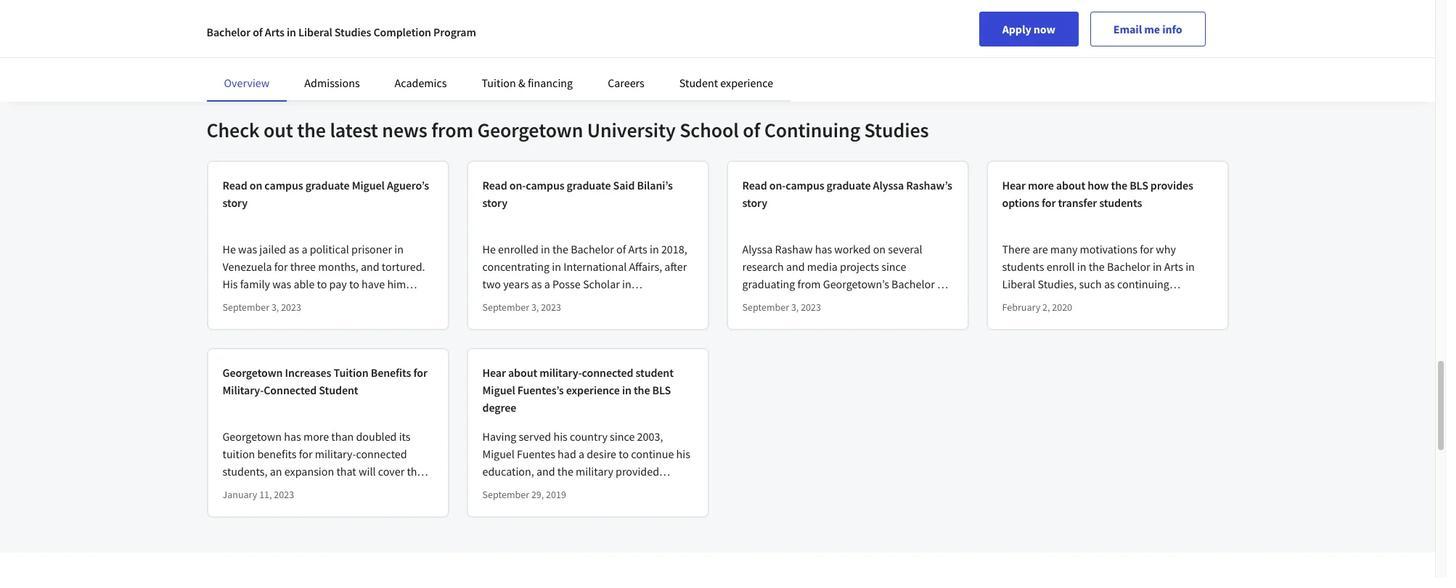 Task type: vqa. For each thing, say whether or not it's contained in the screenshot.


Task type: describe. For each thing, give the bounding box(es) containing it.
tuition & financing link
[[482, 76, 573, 90]]

venezuela
[[223, 259, 272, 274]]

hear for hear more about how the bls provides options for transfer students
[[1002, 178, 1026, 193]]

served
[[519, 429, 551, 444]]

none
[[785, 312, 809, 326]]

student experience
[[680, 76, 773, 90]]

transfer
[[1058, 195, 1097, 210]]

for up expansion
[[299, 447, 313, 461]]

2023 for liberal
[[801, 301, 821, 314]]

alyssa inside alyssa rashaw has worked on several research and media projects since graduating from georgetown's bachelor of arts in liberal studies program in 2017. but perhaps none was more reflective of the time than  her internship with the legal services corporation in 2020.
[[743, 242, 773, 256]]

february
[[1002, 301, 1041, 314]]

country
[[570, 429, 608, 444]]

bls inside "hear more about how the bls provides options for transfer students"
[[1130, 178, 1149, 193]]

0 vertical spatial his
[[554, 429, 568, 444]]

for down cost
[[257, 499, 271, 514]]

september 3, 2023 for as
[[483, 301, 561, 314]]

financing
[[528, 76, 573, 90]]

there are many motivations for why students enroll in the bachelor in arts in liberal studies, such as continuing education or coming back from tours of duty
[[1002, 242, 1195, 326]]

the right out
[[297, 117, 326, 143]]

september 3, 2023 for was
[[223, 301, 301, 314]]

2,
[[1043, 301, 1050, 314]]

but
[[933, 294, 950, 309]]

annual
[[223, 482, 256, 496]]

a up washington, at the left of page
[[257, 312, 263, 326]]

graduate for miguel
[[305, 178, 350, 193]]

from inside there are many motivations for why students enroll in the bachelor in arts in liberal studies, such as continuing education or coming back from tours of duty
[[1130, 294, 1153, 309]]

story for read on-campus graduate said bilani's story
[[483, 195, 508, 210]]

military-
[[223, 383, 264, 397]]

a up three
[[302, 242, 307, 256]]

bilani's
[[637, 178, 673, 193]]

he
[[290, 294, 302, 309]]

the inside "georgetown has more than doubled its tuition benefits for military-connected students, an expansion that will cover the annual cost of full-time undergraduate tuition for eligible students."
[[407, 464, 423, 479]]

and left the he
[[269, 294, 288, 309]]

to right 'desire'
[[619, 447, 629, 461]]

the up legal
[[920, 312, 936, 326]]

concentrating
[[483, 259, 550, 274]]

2023 for annual
[[274, 488, 294, 501]]

arts inside there are many motivations for why students enroll in the bachelor in arts in liberal studies, such as continuing education or coming back from tours of duty
[[1165, 259, 1184, 274]]

scholar
[[583, 277, 620, 291]]

legal
[[907, 329, 932, 344]]

overview
[[224, 76, 270, 90]]

students,
[[223, 464, 268, 479]]

2023 for posse
[[541, 301, 561, 314]]

graduate for alyssa
[[827, 178, 871, 193]]

has inside "georgetown has more than doubled its tuition benefits for military-connected students, an expansion that will cover the annual cost of full-time undergraduate tuition for eligible students."
[[284, 429, 301, 444]]

3, for able
[[271, 301, 279, 314]]

admissions
[[305, 76, 360, 90]]

since inside the having served his country since 2003, miguel fuentes had a desire to continue his education, and the military provided opportunities for him to get a degree.
[[610, 429, 635, 444]]

he for he enrolled in the bachelor of arts in 2018, concentrating in international affairs, after two years as a posse scholar in pennsylvania
[[483, 242, 496, 256]]

bls inside hear about military-connected student miguel fuentes's experience in the bls degree
[[652, 383, 671, 397]]

1 horizontal spatial political
[[310, 242, 349, 256]]

of inside the 'he enrolled in the bachelor of arts in 2018, concentrating in international affairs, after two years as a posse scholar in pennsylvania'
[[617, 242, 626, 256]]

services
[[743, 347, 783, 361]]

experience inside hear about military-connected student miguel fuentes's experience in the bls degree
[[566, 383, 620, 397]]

enroll
[[1047, 259, 1075, 274]]

info
[[1163, 22, 1183, 36]]

email me info
[[1114, 22, 1183, 36]]

are
[[1033, 242, 1048, 256]]

than
[[331, 429, 354, 444]]

months,
[[318, 259, 359, 274]]

program
[[434, 25, 476, 39]]

continuing
[[1118, 277, 1170, 291]]

now
[[1034, 22, 1056, 36]]

0 vertical spatial from
[[432, 117, 473, 143]]

alyssa inside read on-campus graduate alyssa rashaw's story
[[873, 178, 904, 193]]

campus for in
[[526, 178, 565, 193]]

1 vertical spatial political
[[266, 312, 305, 326]]

time inside "georgetown has more than doubled its tuition benefits for military-connected students, an expansion that will cover the annual cost of full-time undergraduate tuition for eligible students."
[[312, 482, 334, 496]]

continue
[[631, 447, 674, 461]]

on inside the read on campus graduate miguel aguero's story
[[250, 178, 262, 193]]

states,
[[223, 312, 255, 326]]

her
[[794, 329, 810, 344]]

for inside there are many motivations for why students enroll in the bachelor in arts in liberal studies, such as continuing education or coming back from tours of duty
[[1140, 242, 1154, 256]]

since inside alyssa rashaw has worked on several research and media projects since graduating from georgetown's bachelor of arts in liberal studies program in 2017. but perhaps none was more reflective of the time than  her internship with the legal services corporation in 2020.
[[882, 259, 907, 274]]

and down prisoner
[[361, 259, 380, 274]]

that
[[337, 464, 356, 479]]

0 vertical spatial was
[[238, 242, 257, 256]]

came
[[223, 347, 249, 361]]

the right with
[[888, 329, 904, 344]]

0 vertical spatial tuition
[[482, 76, 516, 90]]

years
[[503, 277, 529, 291]]

email
[[1114, 22, 1142, 36]]

military- inside hear about military-connected student miguel fuentes's experience in the bls degree
[[540, 365, 582, 380]]

d.c.
[[285, 329, 305, 344]]

read for read on-campus graduate alyssa rashaw's story
[[743, 178, 767, 193]]

&
[[518, 76, 526, 90]]

that's
[[307, 329, 337, 344]]

connected inside hear about military-connected student miguel fuentes's experience in the bls degree
[[582, 365, 633, 380]]

having served his country since 2003, miguel fuentes had a desire to continue his education, and the military provided opportunities for him to get a degree.
[[483, 429, 691, 496]]

read for read on-campus graduate said bilani's story
[[483, 178, 507, 193]]

school
[[680, 117, 739, 143]]

of down 2017. at the right bottom of page
[[908, 312, 918, 326]]

provided
[[616, 464, 659, 479]]

story for read on campus graduate miguel aguero's story
[[223, 195, 248, 210]]

more inside "hear more about how the bls provides options for transfer students"
[[1028, 178, 1054, 193]]

program
[[849, 294, 891, 309]]

two
[[483, 277, 501, 291]]

arts inside the 'he enrolled in the bachelor of arts in 2018, concentrating in international affairs, after two years as a posse scholar in pennsylvania'
[[629, 242, 648, 256]]

on inside alyssa rashaw has worked on several research and media projects since graduating from georgetown's bachelor of arts in liberal studies program in 2017. but perhaps none was more reflective of the time than  her internship with the legal services corporation in 2020.
[[873, 242, 886, 256]]

immigrated
[[304, 294, 361, 309]]

miguel inside the having served his country since 2003, miguel fuentes had a desire to continue his education, and the military provided opportunities for him to get a degree.
[[483, 447, 515, 461]]

0 vertical spatial experience
[[721, 76, 773, 90]]

2003,
[[637, 429, 663, 444]]

miguel inside the read on campus graduate miguel aguero's story
[[352, 178, 385, 193]]

where
[[339, 329, 369, 344]]

family
[[240, 277, 270, 291]]

check out the latest news from georgetown university school of continuing studies
[[207, 117, 929, 143]]

september 29, 2019
[[483, 488, 566, 501]]

september for arts
[[743, 301, 789, 314]]

georgetown down tuition & financing link
[[477, 117, 583, 143]]

expansion
[[284, 464, 334, 479]]

refugee,
[[307, 312, 347, 326]]

email me info button
[[1091, 12, 1206, 46]]

duty
[[1002, 312, 1025, 326]]

student
[[636, 365, 674, 380]]

georgetown's
[[823, 277, 889, 291]]

georgetown increases tuition benefits for military-connected student
[[223, 365, 428, 397]]

tuition inside georgetown increases tuition benefits for military-connected student
[[334, 365, 369, 380]]

provides
[[1151, 178, 1194, 193]]

internship
[[813, 329, 862, 344]]

options
[[1002, 195, 1040, 210]]

of right school
[[743, 117, 760, 143]]

campus for jailed
[[265, 178, 303, 193]]

several
[[888, 242, 923, 256]]

1 vertical spatial was
[[272, 277, 291, 291]]

its
[[399, 429, 411, 444]]

fuentes's
[[518, 383, 564, 397]]

story for read on-campus graduate alyssa rashaw's story
[[743, 195, 768, 210]]

affairs,
[[629, 259, 662, 274]]

and inside the having served his country since 2003, miguel fuentes had a desire to continue his education, and the military provided opportunities for him to get a degree.
[[537, 464, 555, 479]]

studies,
[[1038, 277, 1077, 291]]

11,
[[259, 488, 272, 501]]

of up but
[[937, 277, 947, 291]]

with
[[865, 329, 886, 344]]

september for as
[[483, 301, 529, 314]]

have
[[362, 277, 385, 291]]

pennsylvania
[[483, 294, 547, 309]]

fuentes
[[517, 447, 555, 461]]

alone
[[349, 312, 376, 326]]

after
[[665, 259, 687, 274]]

students.
[[311, 499, 356, 514]]

to up alone
[[363, 294, 373, 309]]

2020.
[[858, 347, 884, 361]]

hear for hear about military-connected student miguel fuentes's experience in the bls degree
[[483, 365, 506, 380]]

military- inside "georgetown has more than doubled its tuition benefits for military-connected students, an expansion that will cover the annual cost of full-time undergraduate tuition for eligible students."
[[315, 447, 356, 461]]

released,
[[223, 294, 267, 309]]

arts inside alyssa rashaw has worked on several research and media projects since graduating from georgetown's bachelor of arts in liberal studies program in 2017. but perhaps none was more reflective of the time than  her internship with the legal services corporation in 2020.
[[743, 294, 762, 309]]

0 horizontal spatial liberal
[[298, 25, 332, 39]]

apply now button
[[979, 12, 1079, 46]]

2 tuition from the top
[[223, 499, 255, 514]]



Task type: locate. For each thing, give the bounding box(es) containing it.
liberal up admissions
[[298, 25, 332, 39]]

1 horizontal spatial connected
[[582, 365, 633, 380]]

1 horizontal spatial experience
[[721, 76, 773, 90]]

1 horizontal spatial his
[[676, 447, 691, 461]]

time
[[743, 329, 765, 344], [312, 482, 334, 496]]

corporation
[[785, 347, 844, 361]]

georgetown inside georgetown increases tuition benefits for military-connected student
[[223, 365, 283, 380]]

1 vertical spatial more
[[833, 312, 859, 326]]

about inside "hear more about how the bls provides options for transfer students"
[[1056, 178, 1086, 193]]

from inside alyssa rashaw has worked on several research and media projects since graduating from georgetown's bachelor of arts in liberal studies program in 2017. but perhaps none was more reflective of the time than  her internship with the legal services corporation in 2020.
[[798, 277, 821, 291]]

on- for read on-campus graduate said bilani's story
[[510, 178, 526, 193]]

on- inside read on-campus graduate alyssa rashaw's story
[[770, 178, 786, 193]]

september down education,
[[483, 488, 529, 501]]

in inside hear about military-connected student miguel fuentes's experience in the bls degree
[[622, 383, 632, 397]]

alyssa left rashaw's
[[873, 178, 904, 193]]

campus
[[265, 178, 303, 193], [526, 178, 565, 193], [786, 178, 825, 193]]

liberal up none
[[775, 294, 809, 309]]

2023 down posse at the left
[[541, 301, 561, 314]]

for right benefits
[[413, 365, 428, 380]]

a
[[302, 242, 307, 256], [544, 277, 550, 291], [257, 312, 263, 326], [579, 447, 585, 461], [618, 482, 624, 496]]

studies down georgetown's
[[811, 294, 847, 309]]

0 horizontal spatial students
[[1002, 259, 1045, 274]]

student up school
[[680, 76, 718, 90]]

doubled
[[356, 429, 397, 444]]

back
[[1105, 294, 1128, 309]]

january 11, 2023
[[223, 488, 294, 501]]

georgetown inside "georgetown has more than doubled its tuition benefits for military-connected students, an expansion that will cover the annual cost of full-time undergraduate tuition for eligible students."
[[223, 429, 282, 444]]

1 vertical spatial has
[[284, 429, 301, 444]]

as inside the he was jailed as a political prisoner in venezuela for three months, and tortured. his family was able to pay to have him released, and he immigrated to the united states, a political refugee, alone in washington, d.c. that's where georgetown came into the picture.
[[289, 242, 299, 256]]

0 horizontal spatial as
[[289, 242, 299, 256]]

rashaw's
[[906, 178, 953, 193]]

military
[[576, 464, 614, 479]]

1 horizontal spatial as
[[531, 277, 542, 291]]

he inside the he was jailed as a political prisoner in venezuela for three months, and tortured. his family was able to pay to have him released, and he immigrated to the united states, a political refugee, alone in washington, d.c. that's where georgetown came into the picture.
[[223, 242, 236, 256]]

student
[[680, 76, 718, 90], [319, 383, 358, 397]]

1 tuition from the top
[[223, 447, 255, 461]]

from right news
[[432, 117, 473, 143]]

0 vertical spatial military-
[[540, 365, 582, 380]]

to left pay
[[317, 277, 327, 291]]

was left 'able'
[[272, 277, 291, 291]]

1 campus from the left
[[265, 178, 303, 193]]

2 horizontal spatial was
[[812, 312, 831, 326]]

cost
[[259, 482, 279, 496]]

0 vertical spatial tuition
[[223, 447, 255, 461]]

0 horizontal spatial has
[[284, 429, 301, 444]]

student inside georgetown increases tuition benefits for military-connected student
[[319, 383, 358, 397]]

miguel down having on the left bottom of page
[[483, 447, 515, 461]]

0 horizontal spatial experience
[[566, 383, 620, 397]]

2017.
[[905, 294, 931, 309]]

bachelor up continuing
[[1107, 259, 1151, 274]]

1 horizontal spatial alyssa
[[873, 178, 904, 193]]

campus inside read on-campus graduate alyssa rashaw's story
[[786, 178, 825, 193]]

tuition up students,
[[223, 447, 255, 461]]

said
[[613, 178, 635, 193]]

1 horizontal spatial students
[[1100, 195, 1142, 210]]

0 horizontal spatial his
[[554, 429, 568, 444]]

story inside the read on campus graduate miguel aguero's story
[[223, 195, 248, 210]]

0 vertical spatial liberal
[[298, 25, 332, 39]]

graduate inside read on-campus graduate said bilani's story
[[567, 178, 611, 193]]

the right cover
[[407, 464, 423, 479]]

3, for in
[[791, 301, 799, 314]]

his up had at the left
[[554, 429, 568, 444]]

connected down doubled
[[356, 447, 407, 461]]

on- inside read on-campus graduate said bilani's story
[[510, 178, 526, 193]]

1 horizontal spatial on-
[[770, 178, 786, 193]]

1 horizontal spatial student
[[680, 76, 718, 90]]

from down continuing
[[1130, 294, 1153, 309]]

georgetown up benefits at the bottom left
[[223, 429, 282, 444]]

of up overview link
[[253, 25, 263, 39]]

alyssa rashaw has worked on several research and media projects since graduating from georgetown's bachelor of arts in liberal studies program in 2017. but perhaps none was more reflective of the time than  her internship with the legal services corporation in 2020.
[[743, 242, 950, 361]]

september down years
[[483, 301, 529, 314]]

2 story from the left
[[483, 195, 508, 210]]

experience up school
[[721, 76, 773, 90]]

campus for has
[[786, 178, 825, 193]]

prisoner
[[351, 242, 392, 256]]

bachelor
[[207, 25, 251, 39], [571, 242, 614, 256], [1107, 259, 1151, 274], [892, 277, 935, 291]]

arts up perhaps at the bottom right
[[743, 294, 762, 309]]

2 september 3, 2023 from the left
[[483, 301, 561, 314]]

picture.
[[291, 347, 329, 361]]

0 vertical spatial studies
[[335, 25, 371, 39]]

january
[[223, 488, 257, 501]]

was inside alyssa rashaw has worked on several research and media projects since graduating from georgetown's bachelor of arts in liberal studies program in 2017. but perhaps none was more reflective of the time than  her internship with the legal services corporation in 2020.
[[812, 312, 831, 326]]

has inside alyssa rashaw has worked on several research and media projects since graduating from georgetown's bachelor of arts in liberal studies program in 2017. but perhaps none was more reflective of the time than  her internship with the legal services corporation in 2020.
[[815, 242, 832, 256]]

1 horizontal spatial has
[[815, 242, 832, 256]]

story inside read on-campus graduate alyssa rashaw's story
[[743, 195, 768, 210]]

1 horizontal spatial studies
[[811, 294, 847, 309]]

of up international
[[617, 242, 626, 256]]

1 september 3, 2023 from the left
[[223, 301, 301, 314]]

jailed
[[260, 242, 286, 256]]

2 horizontal spatial story
[[743, 195, 768, 210]]

read for read on campus graduate miguel aguero's story
[[223, 178, 247, 193]]

a right get
[[618, 482, 624, 496]]

1 story from the left
[[223, 195, 248, 210]]

many
[[1051, 242, 1078, 256]]

the down have
[[375, 294, 391, 309]]

0 vertical spatial students
[[1100, 195, 1142, 210]]

read inside read on-campus graduate alyssa rashaw's story
[[743, 178, 767, 193]]

was
[[238, 242, 257, 256], [272, 277, 291, 291], [812, 312, 831, 326]]

1 horizontal spatial bls
[[1130, 178, 1149, 193]]

2 vertical spatial was
[[812, 312, 831, 326]]

three
[[290, 259, 316, 274]]

0 horizontal spatial graduate
[[305, 178, 350, 193]]

1 he from the left
[[223, 242, 236, 256]]

bachelor inside the 'he enrolled in the bachelor of arts in 2018, concentrating in international affairs, after two years as a posse scholar in pennsylvania'
[[571, 242, 614, 256]]

perhaps
[[743, 312, 782, 326]]

political up d.c. in the left bottom of the page
[[266, 312, 305, 326]]

miguel inside hear about military-connected student miguel fuentes's experience in the bls degree
[[483, 383, 515, 397]]

the right into at the bottom of page
[[273, 347, 289, 361]]

a right had at the left
[[579, 447, 585, 461]]

university
[[587, 117, 676, 143]]

posse
[[553, 277, 581, 291]]

2 horizontal spatial more
[[1028, 178, 1054, 193]]

1 vertical spatial connected
[[356, 447, 407, 461]]

into
[[251, 347, 271, 361]]

since
[[882, 259, 907, 274], [610, 429, 635, 444]]

he inside the 'he enrolled in the bachelor of arts in 2018, concentrating in international affairs, after two years as a posse scholar in pennsylvania'
[[483, 242, 496, 256]]

3 3, from the left
[[791, 301, 799, 314]]

0 horizontal spatial him
[[387, 277, 406, 291]]

his right continue
[[676, 447, 691, 461]]

0 horizontal spatial connected
[[356, 447, 407, 461]]

such
[[1079, 277, 1102, 291]]

1 vertical spatial his
[[676, 447, 691, 461]]

1 horizontal spatial hear
[[1002, 178, 1026, 193]]

more inside "georgetown has more than doubled its tuition benefits for military-connected students, an expansion that will cover the annual cost of full-time undergraduate tuition for eligible students."
[[303, 429, 329, 444]]

1 horizontal spatial campus
[[526, 178, 565, 193]]

bachelor up overview link
[[207, 25, 251, 39]]

3 campus from the left
[[786, 178, 825, 193]]

bachelor up 2017. at the right bottom of page
[[892, 277, 935, 291]]

september for was
[[223, 301, 269, 314]]

2 vertical spatial liberal
[[775, 294, 809, 309]]

1 graduate from the left
[[305, 178, 350, 193]]

bachelor inside alyssa rashaw has worked on several research and media projects since graduating from georgetown's bachelor of arts in liberal studies program in 2017. but perhaps none was more reflective of the time than  her internship with the legal services corporation in 2020.
[[892, 277, 935, 291]]

of left the full- on the left of page
[[281, 482, 291, 496]]

0 horizontal spatial on-
[[510, 178, 526, 193]]

september 3, 2023 down years
[[483, 301, 561, 314]]

reflective
[[861, 312, 906, 326]]

and
[[361, 259, 380, 274], [786, 259, 805, 274], [269, 294, 288, 309], [537, 464, 555, 479]]

0 vertical spatial has
[[815, 242, 832, 256]]

of right tours
[[1183, 294, 1193, 309]]

2023 up her
[[801, 301, 821, 314]]

on left several
[[873, 242, 886, 256]]

for inside georgetown increases tuition benefits for military-connected student
[[413, 365, 428, 380]]

the inside there are many motivations for why students enroll in the bachelor in arts in liberal studies, such as continuing education or coming back from tours of duty
[[1089, 259, 1105, 274]]

3 graduate from the left
[[827, 178, 871, 193]]

2 horizontal spatial september 3, 2023
[[743, 301, 821, 314]]

arts up affairs,
[[629, 242, 648, 256]]

me
[[1145, 22, 1160, 36]]

september 3, 2023 down graduating
[[743, 301, 821, 314]]

and down fuentes
[[537, 464, 555, 479]]

degree.
[[626, 482, 663, 496]]

1 vertical spatial hear
[[483, 365, 506, 380]]

liberal inside alyssa rashaw has worked on several research and media projects since graduating from georgetown's bachelor of arts in liberal studies program in 2017. but perhaps none was more reflective of the time than  her internship with the legal services corporation in 2020.
[[775, 294, 809, 309]]

the inside the having served his country since 2003, miguel fuentes had a desire to continue his education, and the military provided opportunities for him to get a degree.
[[558, 464, 574, 479]]

0 horizontal spatial hear
[[483, 365, 506, 380]]

time inside alyssa rashaw has worked on several research and media projects since graduating from georgetown's bachelor of arts in liberal studies program in 2017. but perhaps none was more reflective of the time than  her internship with the legal services corporation in 2020.
[[743, 329, 765, 344]]

september for the
[[483, 488, 529, 501]]

3, for a
[[531, 301, 539, 314]]

hear inside "hear more about how the bls provides options for transfer students"
[[1002, 178, 1026, 193]]

of inside there are many motivations for why students enroll in the bachelor in arts in liberal studies, such as continuing education or coming back from tours of duty
[[1183, 294, 1193, 309]]

2 vertical spatial more
[[303, 429, 329, 444]]

hear up degree
[[483, 365, 506, 380]]

about inside hear about military-connected student miguel fuentes's experience in the bls degree
[[508, 365, 537, 380]]

2020
[[1052, 301, 1073, 314]]

hear inside hear about military-connected student miguel fuentes's experience in the bls degree
[[483, 365, 506, 380]]

0 vertical spatial about
[[1056, 178, 1086, 193]]

him
[[387, 277, 406, 291], [567, 482, 586, 496]]

graduate
[[305, 178, 350, 193], [567, 178, 611, 193], [827, 178, 871, 193]]

3 september 3, 2023 from the left
[[743, 301, 821, 314]]

2 horizontal spatial from
[[1130, 294, 1153, 309]]

as inside the 'he enrolled in the bachelor of arts in 2018, concentrating in international affairs, after two years as a posse scholar in pennsylvania'
[[531, 277, 542, 291]]

an
[[270, 464, 282, 479]]

0 horizontal spatial tuition
[[334, 365, 369, 380]]

enrolled
[[498, 242, 539, 256]]

hear about military-connected student miguel fuentes's experience in the bls degree
[[483, 365, 674, 415]]

apply now
[[1003, 22, 1056, 36]]

he left enrolled
[[483, 242, 496, 256]]

the inside "hear more about how the bls provides options for transfer students"
[[1111, 178, 1128, 193]]

since down several
[[882, 259, 907, 274]]

more
[[1028, 178, 1054, 193], [833, 312, 859, 326], [303, 429, 329, 444]]

0 horizontal spatial political
[[266, 312, 305, 326]]

0 horizontal spatial on
[[250, 178, 262, 193]]

liberal
[[298, 25, 332, 39], [1002, 277, 1036, 291], [775, 294, 809, 309]]

september 3, 2023 for arts
[[743, 301, 821, 314]]

read inside read on-campus graduate said bilani's story
[[483, 178, 507, 193]]

1 horizontal spatial time
[[743, 329, 765, 344]]

campus down the check out the latest news from georgetown university school of continuing studies at the top of the page
[[526, 178, 565, 193]]

graduate inside the read on campus graduate miguel aguero's story
[[305, 178, 350, 193]]

3 read from the left
[[743, 178, 767, 193]]

the down had at the left
[[558, 464, 574, 479]]

0 horizontal spatial since
[[610, 429, 635, 444]]

1 horizontal spatial on
[[873, 242, 886, 256]]

graduate down the latest
[[305, 178, 350, 193]]

2 vertical spatial miguel
[[483, 447, 515, 461]]

more up options
[[1028, 178, 1054, 193]]

more up internship
[[833, 312, 859, 326]]

experience
[[721, 76, 773, 90], [566, 383, 620, 397]]

arts down why
[[1165, 259, 1184, 274]]

0 horizontal spatial alyssa
[[743, 242, 773, 256]]

1 horizontal spatial he
[[483, 242, 496, 256]]

out
[[264, 117, 293, 143]]

0 horizontal spatial military-
[[315, 447, 356, 461]]

liberal inside there are many motivations for why students enroll in the bachelor in arts in liberal studies, such as continuing education or coming back from tours of duty
[[1002, 277, 1036, 291]]

1 horizontal spatial tuition
[[482, 76, 516, 90]]

him inside the having served his country since 2003, miguel fuentes had a desire to continue his education, and the military provided opportunities for him to get a degree.
[[567, 482, 586, 496]]

3 story from the left
[[743, 195, 768, 210]]

2 read from the left
[[483, 178, 507, 193]]

overview link
[[224, 76, 270, 90]]

2023 for to
[[281, 301, 301, 314]]

0 vertical spatial him
[[387, 277, 406, 291]]

arts
[[265, 25, 285, 39], [629, 242, 648, 256], [1165, 259, 1184, 274], [743, 294, 762, 309]]

read on-campus graduate alyssa rashaw's story
[[743, 178, 953, 210]]

projects
[[840, 259, 879, 274]]

political
[[310, 242, 349, 256], [266, 312, 305, 326]]

on- down continuing
[[770, 178, 786, 193]]

connected
[[582, 365, 633, 380], [356, 447, 407, 461]]

students inside there are many motivations for why students enroll in the bachelor in arts in liberal studies, such as continuing education or coming back from tours of duty
[[1002, 259, 1045, 274]]

tortured.
[[382, 259, 425, 274]]

0 horizontal spatial more
[[303, 429, 329, 444]]

1 vertical spatial time
[[312, 482, 334, 496]]

on down the check
[[250, 178, 262, 193]]

him inside the he was jailed as a political prisoner in venezuela for three months, and tortured. his family was able to pay to have him released, and he immigrated to the united states, a political refugee, alone in washington, d.c. that's where georgetown came into the picture.
[[387, 277, 406, 291]]

1 vertical spatial miguel
[[483, 383, 515, 397]]

bachelor inside there are many motivations for why students enroll in the bachelor in arts in liberal studies, such as continuing education or coming back from tours of duty
[[1107, 259, 1151, 274]]

media
[[807, 259, 838, 274]]

miguel left aguero's
[[352, 178, 385, 193]]

story up enrolled
[[483, 195, 508, 210]]

the inside the 'he enrolled in the bachelor of arts in 2018, concentrating in international affairs, after two years as a posse scholar in pennsylvania'
[[553, 242, 569, 256]]

studies inside alyssa rashaw has worked on several research and media projects since graduating from georgetown's bachelor of arts in liberal studies program in 2017. but perhaps none was more reflective of the time than  her internship with the legal services corporation in 2020.
[[811, 294, 847, 309]]

admissions link
[[305, 76, 360, 90]]

1 vertical spatial studies
[[865, 117, 929, 143]]

the up posse at the left
[[553, 242, 569, 256]]

2 horizontal spatial liberal
[[1002, 277, 1036, 291]]

to right pay
[[349, 277, 359, 291]]

motivations
[[1080, 242, 1138, 256]]

a inside the 'he enrolled in the bachelor of arts in 2018, concentrating in international affairs, after two years as a posse scholar in pennsylvania'
[[544, 277, 550, 291]]

the right 'how'
[[1111, 178, 1128, 193]]

story inside read on-campus graduate said bilani's story
[[483, 195, 508, 210]]

2 on- from the left
[[770, 178, 786, 193]]

story up the research
[[743, 195, 768, 210]]

the down student
[[634, 383, 650, 397]]

rashaw
[[775, 242, 813, 256]]

in
[[287, 25, 296, 39], [394, 242, 404, 256], [541, 242, 550, 256], [650, 242, 659, 256], [552, 259, 561, 274], [1077, 259, 1087, 274], [1153, 259, 1162, 274], [1186, 259, 1195, 274], [622, 277, 632, 291], [764, 294, 773, 309], [893, 294, 903, 309], [379, 312, 388, 326], [846, 347, 855, 361], [622, 383, 632, 397]]

1 vertical spatial on
[[873, 242, 886, 256]]

as right years
[[531, 277, 542, 291]]

2 horizontal spatial campus
[[786, 178, 825, 193]]

0 vertical spatial time
[[743, 329, 765, 344]]

news
[[382, 117, 428, 143]]

as up back
[[1105, 277, 1115, 291]]

has
[[815, 242, 832, 256], [284, 429, 301, 444]]

2 campus from the left
[[526, 178, 565, 193]]

connected inside "georgetown has more than doubled its tuition benefits for military-connected students, an expansion that will cover the annual cost of full-time undergraduate tuition for eligible students."
[[356, 447, 407, 461]]

the inside hear about military-connected student miguel fuentes's experience in the bls degree
[[634, 383, 650, 397]]

2 horizontal spatial studies
[[865, 117, 929, 143]]

continuing
[[764, 117, 861, 143]]

1 vertical spatial military-
[[315, 447, 356, 461]]

september
[[223, 301, 269, 314], [483, 301, 529, 314], [743, 301, 789, 314], [483, 488, 529, 501]]

1 read from the left
[[223, 178, 247, 193]]

on-
[[510, 178, 526, 193], [770, 178, 786, 193]]

eligible
[[273, 499, 309, 514]]

military- down than
[[315, 447, 356, 461]]

he for he was jailed as a political prisoner in venezuela for three months, and tortured. his family was able to pay to have him released, and he immigrated to the united states, a political refugee, alone in washington, d.c. that's where georgetown came into the picture.
[[223, 242, 236, 256]]

desire
[[587, 447, 617, 461]]

students down there
[[1002, 259, 1045, 274]]

1 3, from the left
[[271, 301, 279, 314]]

1 horizontal spatial was
[[272, 277, 291, 291]]

0 horizontal spatial was
[[238, 242, 257, 256]]

29,
[[531, 488, 544, 501]]

1 horizontal spatial more
[[833, 312, 859, 326]]

1 vertical spatial tuition
[[334, 365, 369, 380]]

0 horizontal spatial read
[[223, 178, 247, 193]]

2 horizontal spatial read
[[743, 178, 767, 193]]

2 3, from the left
[[531, 301, 539, 314]]

careers
[[608, 76, 645, 90]]

for inside "hear more about how the bls provides options for transfer students"
[[1042, 195, 1056, 210]]

story
[[223, 195, 248, 210], [483, 195, 508, 210], [743, 195, 768, 210]]

1 vertical spatial tuition
[[223, 499, 255, 514]]

0 vertical spatial since
[[882, 259, 907, 274]]

0 horizontal spatial he
[[223, 242, 236, 256]]

graduate inside read on-campus graduate alyssa rashaw's story
[[827, 178, 871, 193]]

september 3, 2023 down family
[[223, 301, 301, 314]]

has up benefits at the bottom left
[[284, 429, 301, 444]]

he up venezuela
[[223, 242, 236, 256]]

1 on- from the left
[[510, 178, 526, 193]]

hear up options
[[1002, 178, 1026, 193]]

0 horizontal spatial time
[[312, 482, 334, 496]]

undergraduate
[[336, 482, 409, 496]]

and inside alyssa rashaw has worked on several research and media projects since graduating from georgetown's bachelor of arts in liberal studies program in 2017. but perhaps none was more reflective of the time than  her internship with the legal services corporation in 2020.
[[786, 259, 805, 274]]

september down family
[[223, 301, 269, 314]]

since up 'desire'
[[610, 429, 635, 444]]

arts up overview link
[[265, 25, 285, 39]]

campus inside the read on campus graduate miguel aguero's story
[[265, 178, 303, 193]]

1 horizontal spatial graduate
[[567, 178, 611, 193]]

studies left completion
[[335, 25, 371, 39]]

1 vertical spatial him
[[567, 482, 586, 496]]

benefits
[[257, 447, 297, 461]]

read inside the read on campus graduate miguel aguero's story
[[223, 178, 247, 193]]

1 horizontal spatial since
[[882, 259, 907, 274]]

careers link
[[608, 76, 645, 90]]

2 graduate from the left
[[567, 178, 611, 193]]

georgetown
[[477, 117, 583, 143], [371, 329, 430, 344], [223, 365, 283, 380], [223, 429, 282, 444]]

as inside there are many motivations for why students enroll in the bachelor in arts in liberal studies, such as continuing education or coming back from tours of duty
[[1105, 277, 1115, 291]]

0 vertical spatial more
[[1028, 178, 1054, 193]]

campus inside read on-campus graduate said bilani's story
[[526, 178, 565, 193]]

pay
[[329, 277, 347, 291]]

0 vertical spatial alyssa
[[873, 178, 904, 193]]

0 vertical spatial student
[[680, 76, 718, 90]]

for down jailed
[[274, 259, 288, 274]]

students inside "hear more about how the bls provides options for transfer students"
[[1100, 195, 1142, 210]]

education
[[1002, 294, 1051, 309]]

about up transfer
[[1056, 178, 1086, 193]]

for inside the he was jailed as a political prisoner in venezuela for three months, and tortured. his family was able to pay to have him released, and he immigrated to the united states, a political refugee, alone in washington, d.c. that's where georgetown came into the picture.
[[274, 259, 288, 274]]

for inside the having served his country since 2003, miguel fuentes had a desire to continue his education, and the military provided opportunities for him to get a degree.
[[551, 482, 565, 496]]

and down rashaw
[[786, 259, 805, 274]]

time down perhaps at the bottom right
[[743, 329, 765, 344]]

story up venezuela
[[223, 195, 248, 210]]

february 2, 2020
[[1002, 301, 1073, 314]]

check
[[207, 117, 260, 143]]

united
[[394, 294, 426, 309]]

more inside alyssa rashaw has worked on several research and media projects since graduating from georgetown's bachelor of arts in liberal studies program in 2017. but perhaps none was more reflective of the time than  her internship with the legal services corporation in 2020.
[[833, 312, 859, 326]]

military- up fuentes's
[[540, 365, 582, 380]]

completion
[[374, 25, 431, 39]]

alyssa up the research
[[743, 242, 773, 256]]

for right options
[[1042, 195, 1056, 210]]

miguel up degree
[[483, 383, 515, 397]]

student down increases
[[319, 383, 358, 397]]

campus down continuing
[[786, 178, 825, 193]]

0 horizontal spatial story
[[223, 195, 248, 210]]

georgetown up military-
[[223, 365, 283, 380]]

tuition down annual
[[223, 499, 255, 514]]

degree
[[483, 400, 516, 415]]

0 vertical spatial on
[[250, 178, 262, 193]]

will
[[359, 464, 376, 479]]

why
[[1156, 242, 1176, 256]]

1 horizontal spatial read
[[483, 178, 507, 193]]

georgetown inside the he was jailed as a political prisoner in venezuela for three months, and tortured. his family was able to pay to have him released, and he immigrated to the united states, a political refugee, alone in washington, d.c. that's where georgetown came into the picture.
[[371, 329, 430, 344]]

2 horizontal spatial graduate
[[827, 178, 871, 193]]

0 vertical spatial bls
[[1130, 178, 1149, 193]]

1 vertical spatial from
[[798, 277, 821, 291]]

2 he from the left
[[483, 242, 496, 256]]

get
[[601, 482, 616, 496]]

was up venezuela
[[238, 242, 257, 256]]

graduate for said
[[567, 178, 611, 193]]

0 vertical spatial political
[[310, 242, 349, 256]]

on- for read on-campus graduate alyssa rashaw's story
[[770, 178, 786, 193]]

3, up her
[[791, 301, 799, 314]]

0 vertical spatial connected
[[582, 365, 633, 380]]

apply
[[1003, 22, 1032, 36]]

bls down student
[[652, 383, 671, 397]]

1 horizontal spatial military-
[[540, 365, 582, 380]]

3, down concentrating on the top
[[531, 301, 539, 314]]

0 vertical spatial hear
[[1002, 178, 1026, 193]]

to left get
[[588, 482, 598, 496]]

1 vertical spatial about
[[508, 365, 537, 380]]

1 horizontal spatial him
[[567, 482, 586, 496]]

time up students. at the bottom left of the page
[[312, 482, 334, 496]]

of inside "georgetown has more than doubled its tuition benefits for military-connected students, an expansion that will cover the annual cost of full-time undergraduate tuition for eligible students."
[[281, 482, 291, 496]]



